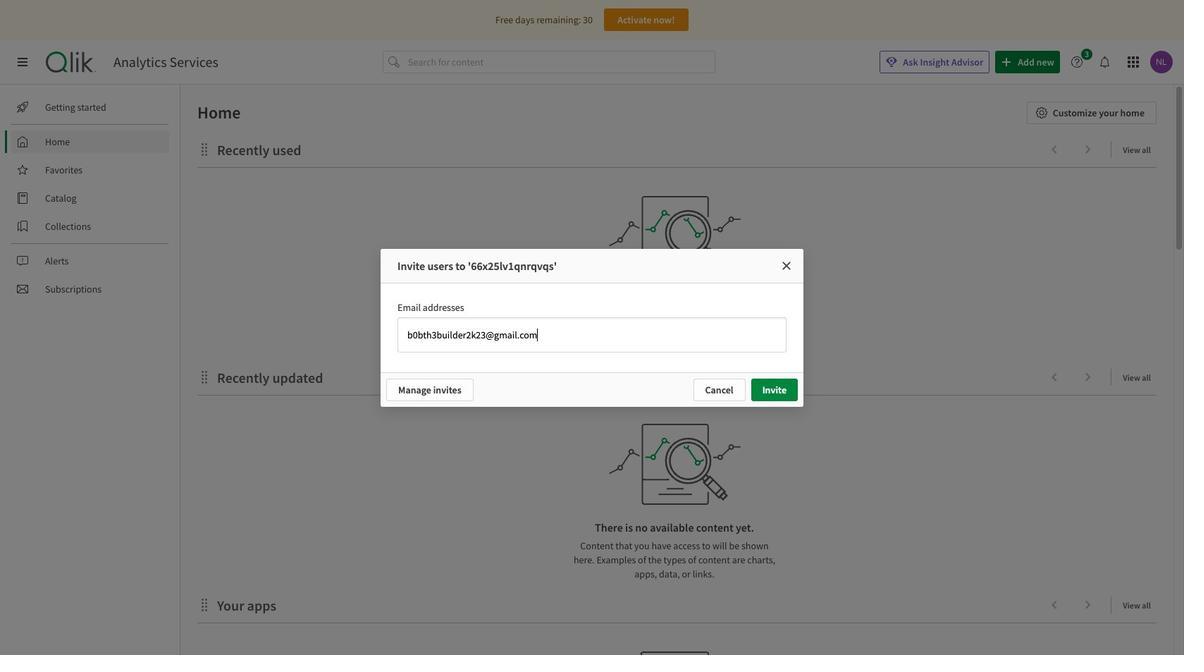 Task type: vqa. For each thing, say whether or not it's contained in the screenshot.
second Move collection icon from the top
yes



Task type: describe. For each thing, give the bounding box(es) containing it.
analytics services element
[[114, 54, 218, 71]]

1 vertical spatial move collection image
[[197, 370, 212, 384]]

0 vertical spatial move collection image
[[197, 142, 212, 156]]



Task type: locate. For each thing, give the bounding box(es) containing it.
dialog
[[381, 249, 804, 407]]

move collection image
[[197, 142, 212, 156], [197, 370, 212, 384]]

navigation pane element
[[0, 90, 180, 306]]

main content
[[175, 85, 1185, 655]]

move collection image
[[197, 598, 212, 612]]

close sidebar menu image
[[17, 56, 28, 68]]

None text field
[[406, 325, 778, 344]]



